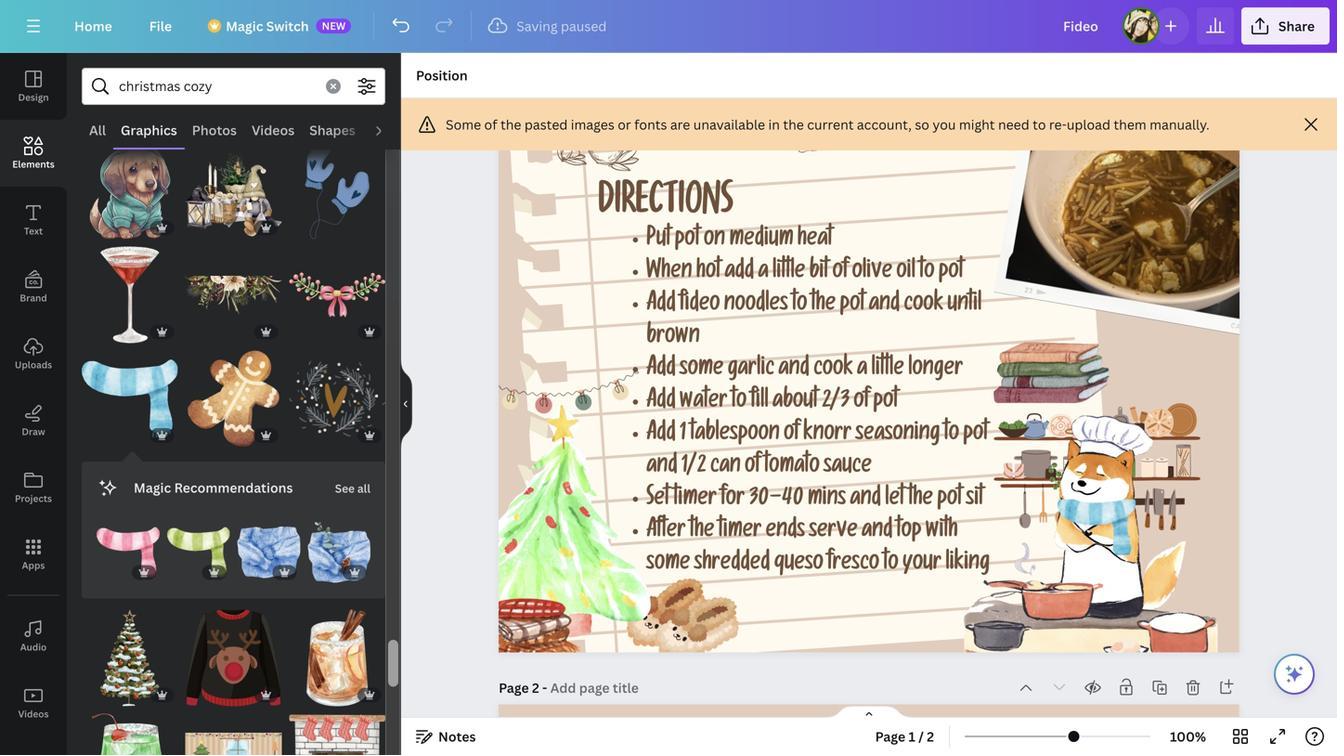 Task type: describe. For each thing, give the bounding box(es) containing it.
after
[[647, 521, 686, 545]]

apps
[[22, 559, 45, 572]]

2/3
[[822, 391, 850, 415]]

and left 1/2
[[647, 456, 678, 480]]

oil
[[897, 262, 916, 286]]

some
[[446, 116, 481, 133]]

see
[[335, 481, 355, 496]]

mins
[[808, 489, 847, 513]]

christmas ornament illustration image
[[185, 143, 282, 239]]

of up tomato
[[784, 424, 800, 448]]

shredded
[[695, 553, 771, 577]]

top
[[897, 521, 922, 545]]

or
[[618, 116, 631, 133]]

1 horizontal spatial videos button
[[244, 112, 302, 148]]

canva assistant image
[[1284, 663, 1306, 686]]

30-
[[749, 489, 783, 513]]

account,
[[857, 116, 912, 133]]

share button
[[1242, 7, 1330, 45]]

images
[[571, 116, 615, 133]]

green cozy winter scarf watercolor image
[[167, 521, 230, 584]]

to right the oil
[[920, 262, 935, 286]]

Page title text field
[[551, 679, 641, 697]]

draw button
[[0, 387, 67, 454]]

branch red green leaves holly berry with pink bow cozy winter christmas illustration image
[[289, 247, 386, 343]]

when
[[647, 262, 693, 286]]

queso
[[775, 553, 824, 577]]

0 vertical spatial 2
[[532, 679, 539, 697]]

serve
[[810, 521, 858, 545]]

to right noodles on the right of the page
[[793, 294, 808, 318]]

and left top
[[862, 521, 893, 545]]

/
[[919, 728, 924, 746]]

audio inside side panel tab list
[[20, 641, 47, 654]]

fonts
[[635, 116, 667, 133]]

directions
[[599, 187, 734, 226]]

1 horizontal spatial audio button
[[363, 112, 415, 148]]

-
[[543, 679, 548, 697]]

0 horizontal spatial videos button
[[0, 670, 67, 737]]

sweaters funny christmas clothes jumper image
[[185, 610, 282, 706]]

some of the pasted images or fonts are unavailable in the current account, so you might need to re-upload them manually.
[[446, 116, 1210, 133]]

page 1 / 2 button
[[868, 722, 942, 752]]

main menu bar
[[0, 0, 1338, 53]]

to right seasoning
[[945, 424, 960, 448]]

projects button
[[0, 454, 67, 521]]

2 add from the top
[[647, 359, 676, 383]]

on
[[704, 229, 726, 253]]

apps button
[[0, 521, 67, 588]]

brown
[[647, 326, 700, 351]]

brand
[[20, 292, 47, 304]]

saving paused status
[[480, 15, 616, 37]]

pot up until
[[939, 262, 964, 286]]

Search elements search field
[[119, 69, 315, 104]]

to left re-
[[1033, 116, 1046, 133]]

hot
[[697, 262, 721, 286]]

for
[[721, 489, 745, 513]]

page 2 -
[[499, 679, 551, 697]]

pot up sit
[[964, 424, 989, 448]]

the right let
[[909, 489, 934, 513]]

home link
[[59, 7, 127, 45]]

put pot on medium heat when hot add a little bit of olive oil to pot add fideo noodles to the pot and cook until brown add some garlic and cook a little longer add water to fill about 2/3 of pot add 1 tablespoon of knorr seasoning to pot and 1/2 can of tomato sauce set timer for 30-40 mins and let the pot sit after the timer ends serve and top with some shredded queso fresco to your liking
[[647, 229, 990, 577]]

page for page 2 -
[[499, 679, 529, 697]]

the right after
[[690, 521, 715, 545]]

elements
[[12, 158, 55, 170]]

fresco
[[828, 553, 880, 577]]

Design title text field
[[1049, 7, 1116, 45]]

position
[[416, 66, 468, 84]]

2 hand drawn watercolor winter warm knitted blue sweater image from the left
[[308, 521, 371, 584]]

manually.
[[1150, 116, 1210, 133]]

longer
[[909, 359, 964, 383]]

upload
[[1067, 116, 1111, 133]]

file
[[149, 17, 172, 35]]

let
[[886, 489, 905, 513]]

the right in
[[783, 116, 804, 133]]

recommendations
[[174, 479, 293, 497]]

videos inside side panel tab list
[[18, 708, 49, 720]]

about
[[773, 391, 818, 415]]

heat
[[798, 229, 833, 253]]

magic for magic switch
[[226, 17, 263, 35]]

design button
[[0, 53, 67, 120]]

0 vertical spatial a
[[759, 262, 769, 286]]

2 inside button
[[927, 728, 935, 746]]

see all
[[335, 481, 371, 496]]

switch
[[266, 17, 309, 35]]

seasoning
[[856, 424, 941, 448]]

photos button
[[185, 112, 244, 148]]

magic switch
[[226, 17, 309, 35]]

xmas decor chalk style image
[[185, 351, 282, 447]]

wonky heart designed winter gloves image
[[289, 143, 386, 239]]

re-
[[1050, 116, 1067, 133]]

1 inside button
[[909, 728, 916, 746]]

1 add from the top
[[647, 294, 676, 318]]

1 horizontal spatial timer
[[719, 521, 762, 545]]

1 inside put pot on medium heat when hot add a little bit of olive oil to pot add fideo noodles to the pot and cook until brown add some garlic and cook a little longer add water to fill about 2/3 of pot add 1 tablespoon of knorr seasoning to pot and 1/2 can of tomato sauce set timer for 30-40 mins and let the pot sit after the timer ends serve and top with some shredded queso fresco to your liking
[[680, 424, 687, 448]]

fideo
[[680, 294, 720, 318]]

knorr
[[804, 424, 852, 448]]

sauce
[[824, 456, 872, 480]]

notes
[[438, 728, 476, 746]]

ends
[[766, 521, 806, 545]]

pot left sit
[[938, 489, 963, 513]]

1 horizontal spatial audio
[[370, 121, 408, 139]]

your
[[903, 553, 942, 577]]

current
[[808, 116, 854, 133]]

1 vertical spatial cook
[[814, 359, 854, 383]]

show pages image
[[825, 705, 914, 720]]

0 vertical spatial cook
[[904, 294, 944, 318]]

watercolor apple butter old fashioned image
[[289, 610, 386, 706]]

watercolor christmas fireplace with red stockings image
[[289, 714, 386, 755]]

saving
[[517, 17, 558, 35]]

paused
[[561, 17, 607, 35]]

4 add from the top
[[647, 424, 676, 448]]

bit
[[810, 262, 829, 286]]

christmas room interior. christmas tree, gift and decoration. flat style vector illustration. image
[[185, 714, 282, 755]]

text button
[[0, 187, 67, 254]]

of right bit
[[833, 262, 849, 286]]

position button
[[409, 60, 475, 90]]

0 vertical spatial videos
[[252, 121, 295, 139]]



Task type: vqa. For each thing, say whether or not it's contained in the screenshot.
#ffffff icon
no



Task type: locate. For each thing, give the bounding box(es) containing it.
page inside button
[[876, 728, 906, 746]]

and
[[869, 294, 900, 318], [779, 359, 810, 383], [647, 456, 678, 480], [851, 489, 882, 513], [862, 521, 893, 545]]

pink cozy winter scarf watercolor image
[[97, 521, 160, 584]]

page left the -
[[499, 679, 529, 697]]

christmas wreath image
[[289, 351, 386, 447]]

notes button
[[409, 722, 484, 752]]

0 vertical spatial some
[[680, 359, 724, 383]]

water
[[680, 391, 728, 415]]

page 1 / 2
[[876, 728, 935, 746]]

3 add from the top
[[647, 391, 676, 415]]

blue cozy winter scarf watercolor image
[[82, 351, 178, 447]]

all
[[89, 121, 106, 139]]

medium
[[730, 229, 794, 253]]

add left "water"
[[647, 391, 676, 415]]

cook down the oil
[[904, 294, 944, 318]]

of right some
[[485, 116, 498, 133]]

2
[[532, 679, 539, 697], [927, 728, 935, 746]]

2 left the -
[[532, 679, 539, 697]]

cook up 2/3
[[814, 359, 854, 383]]

0 horizontal spatial videos
[[18, 708, 49, 720]]

pasted
[[525, 116, 568, 133]]

little left longer
[[872, 359, 905, 383]]

olive
[[645, 132, 684, 155]]

watercolor santa's hat martini image
[[82, 247, 178, 343]]

some up "water"
[[680, 359, 724, 383]]

1 vertical spatial timer
[[719, 521, 762, 545]]

shapes button
[[302, 112, 363, 148]]

2 right /
[[927, 728, 935, 746]]

0 vertical spatial little
[[773, 262, 806, 286]]

1 vertical spatial videos
[[18, 708, 49, 720]]

0 horizontal spatial hand drawn watercolor winter warm knitted blue sweater image
[[237, 521, 300, 584]]

videos button
[[244, 112, 302, 148], [0, 670, 67, 737]]

0 horizontal spatial 2
[[532, 679, 539, 697]]

0 horizontal spatial timer
[[674, 489, 717, 513]]

100% button
[[1159, 722, 1219, 752]]

until
[[948, 294, 982, 318]]

1 left /
[[909, 728, 916, 746]]

you
[[933, 116, 956, 133]]

magic inside main menu bar
[[226, 17, 263, 35]]

add up set
[[647, 424, 676, 448]]

little left bit
[[773, 262, 806, 286]]

0 vertical spatial magic
[[226, 17, 263, 35]]

0 horizontal spatial little
[[773, 262, 806, 286]]

0 horizontal spatial audio
[[20, 641, 47, 654]]

1 vertical spatial some
[[647, 553, 691, 577]]

1 horizontal spatial little
[[872, 359, 905, 383]]

0 horizontal spatial audio button
[[0, 603, 67, 670]]

1 vertical spatial page
[[876, 728, 906, 746]]

pot down 'olive'
[[840, 294, 865, 318]]

little
[[773, 262, 806, 286], [872, 359, 905, 383]]

magic for magic recommendations
[[134, 479, 171, 497]]

1 horizontal spatial videos
[[252, 121, 295, 139]]

magic left switch
[[226, 17, 263, 35]]

might
[[960, 116, 995, 133]]

all button
[[82, 112, 113, 148]]

1 horizontal spatial page
[[876, 728, 906, 746]]

projects
[[15, 492, 52, 505]]

1 horizontal spatial cook
[[904, 294, 944, 318]]

1
[[680, 424, 687, 448], [909, 728, 916, 746]]

add
[[725, 262, 755, 286]]

them
[[1114, 116, 1147, 133]]

pot up seasoning
[[874, 391, 899, 415]]

1 vertical spatial little
[[872, 359, 905, 383]]

draw
[[22, 425, 45, 438]]

some
[[680, 359, 724, 383], [647, 553, 691, 577]]

to left fill
[[732, 391, 747, 415]]

0 horizontal spatial a
[[759, 262, 769, 286]]

0 horizontal spatial page
[[499, 679, 529, 697]]

1 vertical spatial magic
[[134, 479, 171, 497]]

audio button down apps
[[0, 603, 67, 670]]

home
[[74, 17, 112, 35]]

magic
[[226, 17, 263, 35], [134, 479, 171, 497]]

page for page 1 / 2
[[876, 728, 906, 746]]

1 vertical spatial audio
[[20, 641, 47, 654]]

design
[[18, 91, 49, 104]]

of right 2/3
[[854, 391, 870, 415]]

0 horizontal spatial 1
[[680, 424, 687, 448]]

the left pasted
[[501, 116, 522, 133]]

100%
[[1171, 728, 1207, 746]]

timer down for
[[719, 521, 762, 545]]

so
[[915, 116, 930, 133]]

uploads
[[15, 359, 52, 371]]

oil
[[687, 132, 706, 155]]

watercolor snowy christmas tree illustration image
[[82, 610, 178, 706]]

cook
[[904, 294, 944, 318], [814, 359, 854, 383]]

add down the brown at top
[[647, 359, 676, 383]]

file button
[[134, 7, 187, 45]]

hand drawn watercolor winter warm knitted blue sweater image down the see
[[308, 521, 371, 584]]

noodles
[[724, 294, 789, 318]]

watercolor green cocktail image
[[82, 714, 178, 755]]

pot left the on
[[675, 229, 700, 253]]

with
[[926, 521, 958, 545]]

a left longer
[[858, 359, 868, 383]]

watercolor  christmas border image
[[185, 247, 282, 343]]

0 vertical spatial audio button
[[363, 112, 415, 148]]

share
[[1279, 17, 1315, 35]]

of
[[485, 116, 498, 133], [833, 262, 849, 286], [854, 391, 870, 415], [784, 424, 800, 448], [745, 456, 761, 480]]

text
[[24, 225, 43, 237]]

page left /
[[876, 728, 906, 746]]

olive oil
[[645, 132, 706, 155]]

elements button
[[0, 120, 67, 187]]

need
[[999, 116, 1030, 133]]

set
[[647, 489, 670, 513]]

a right add
[[759, 262, 769, 286]]

1 vertical spatial 1
[[909, 728, 916, 746]]

magic recommendations
[[134, 479, 293, 497]]

40
[[783, 489, 804, 513]]

add down when
[[647, 294, 676, 318]]

0 vertical spatial 1
[[680, 424, 687, 448]]

1 vertical spatial audio button
[[0, 603, 67, 670]]

shapes
[[310, 121, 356, 139]]

garlic
[[728, 359, 775, 383]]

1 vertical spatial videos button
[[0, 670, 67, 737]]

the down bit
[[812, 294, 836, 318]]

1 horizontal spatial a
[[858, 359, 868, 383]]

1 horizontal spatial 1
[[909, 728, 916, 746]]

olive oil hand drawn image
[[558, 97, 640, 171]]

group
[[82, 132, 178, 239], [185, 132, 282, 239], [289, 132, 386, 239], [82, 236, 178, 343], [185, 236, 282, 343], [289, 247, 386, 343], [82, 339, 178, 447], [185, 339, 282, 447], [289, 339, 386, 447], [97, 510, 160, 584], [167, 510, 230, 584], [237, 510, 300, 584], [308, 510, 371, 584], [185, 599, 282, 706], [289, 599, 386, 706], [82, 610, 178, 706], [82, 703, 178, 755], [185, 703, 282, 755], [289, 703, 386, 755]]

brand button
[[0, 254, 67, 321]]

uploads button
[[0, 321, 67, 387]]

audio right shapes
[[370, 121, 408, 139]]

can
[[711, 456, 741, 480]]

audio down apps
[[20, 641, 47, 654]]

0 vertical spatial page
[[499, 679, 529, 697]]

timer
[[674, 489, 717, 513], [719, 521, 762, 545]]

videos
[[252, 121, 295, 139], [18, 708, 49, 720]]

hide image
[[400, 360, 412, 449]]

unavailable
[[694, 116, 766, 133]]

hand drawn watercolor winter warm knitted blue sweater image
[[237, 521, 300, 584], [308, 521, 371, 584]]

0 horizontal spatial cook
[[814, 359, 854, 383]]

put
[[647, 229, 671, 253]]

saving paused
[[517, 17, 607, 35]]

audio button
[[363, 112, 415, 148], [0, 603, 67, 670]]

photos
[[192, 121, 237, 139]]

cozy dachshund dog clipart image
[[82, 143, 178, 239]]

and down 'olive'
[[869, 294, 900, 318]]

hand drawn watercolor winter warm knitted blue sweater image right green cozy winter scarf watercolor image
[[237, 521, 300, 584]]

1 hand drawn watercolor winter warm knitted blue sweater image from the left
[[237, 521, 300, 584]]

1 up 1/2
[[680, 424, 687, 448]]

1 vertical spatial 2
[[927, 728, 935, 746]]

and up about
[[779, 359, 810, 383]]

0 vertical spatial audio
[[370, 121, 408, 139]]

0 vertical spatial videos button
[[244, 112, 302, 148]]

1 horizontal spatial 2
[[927, 728, 935, 746]]

to left your on the bottom
[[884, 553, 899, 577]]

graphics button
[[113, 112, 185, 148]]

pot
[[675, 229, 700, 253], [939, 262, 964, 286], [840, 294, 865, 318], [874, 391, 899, 415], [964, 424, 989, 448], [938, 489, 963, 513]]

sit
[[967, 489, 984, 513]]

1 horizontal spatial magic
[[226, 17, 263, 35]]

0 horizontal spatial magic
[[134, 479, 171, 497]]

audio button right shapes
[[363, 112, 415, 148]]

1 horizontal spatial hand drawn watercolor winter warm knitted blue sweater image
[[308, 521, 371, 584]]

fill
[[751, 391, 769, 415]]

side panel tab list
[[0, 53, 67, 755]]

tomato
[[765, 456, 820, 480]]

some down after
[[647, 553, 691, 577]]

of right can
[[745, 456, 761, 480]]

tablespoon
[[691, 424, 780, 448]]

1 vertical spatial a
[[858, 359, 868, 383]]

0 vertical spatial timer
[[674, 489, 717, 513]]

in
[[769, 116, 780, 133]]

timer down 1/2
[[674, 489, 717, 513]]

and left let
[[851, 489, 882, 513]]

page
[[499, 679, 529, 697], [876, 728, 906, 746]]

magic up the pink cozy winter scarf watercolor image
[[134, 479, 171, 497]]

audio
[[370, 121, 408, 139], [20, 641, 47, 654]]

1/2
[[682, 456, 707, 480]]

liking
[[946, 553, 990, 577]]



